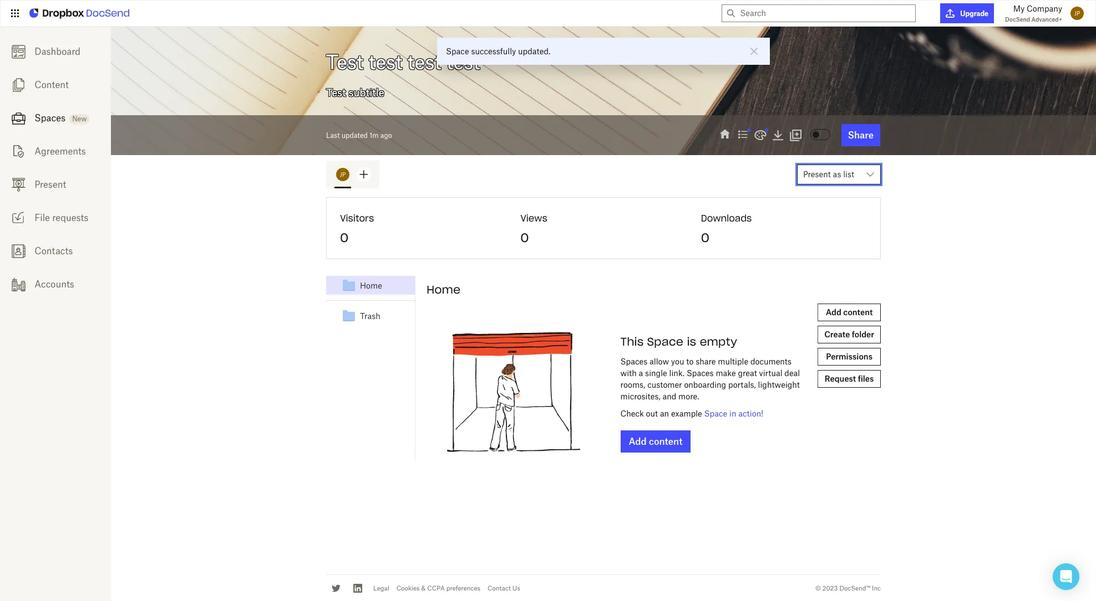 Task type: locate. For each thing, give the bounding box(es) containing it.
dig_content folder default  24 image
[[342, 279, 356, 292], [342, 310, 356, 323]]

0 vertical spatial add content
[[826, 308, 873, 317]]

sidebar accounts image
[[11, 278, 25, 292]]

action!
[[739, 409, 763, 419]]

trash
[[360, 312, 380, 321]]

contact us
[[488, 585, 520, 593]]

1 vertical spatial spaces
[[621, 357, 648, 367]]

link.
[[669, 369, 685, 378]]

3 test from the left
[[447, 50, 480, 74]]

and
[[663, 392, 676, 402]]

2 horizontal spatial spaces
[[687, 369, 714, 378]]

last
[[326, 131, 340, 140]]

ago
[[380, 131, 392, 140]]

jp button
[[335, 166, 351, 189]]

space
[[446, 47, 469, 56], [647, 335, 684, 349], [704, 409, 727, 419]]

make
[[716, 369, 736, 378]]

contacts
[[35, 246, 73, 257]]

empty
[[700, 335, 737, 349]]

trash link
[[342, 310, 380, 323]]

great
[[738, 369, 757, 378]]

inc
[[872, 585, 881, 593]]

customer
[[648, 381, 682, 390]]

2 dig_content folder default  24 image from the top
[[342, 310, 356, 323]]

home
[[360, 281, 382, 290], [427, 283, 461, 297]]

2 horizontal spatial space
[[704, 409, 727, 419]]

2 test from the left
[[408, 50, 441, 74]]

2 horizontal spatial test
[[447, 50, 480, 74]]

0 down visitors
[[340, 230, 349, 246]]

1 horizontal spatial test
[[408, 50, 441, 74]]

2 vertical spatial space
[[704, 409, 727, 419]]

0 horizontal spatial add
[[629, 437, 647, 448]]

test
[[326, 50, 364, 74], [326, 87, 346, 99]]

1 vertical spatial content
[[649, 437, 683, 448]]

add content button
[[818, 304, 881, 322], [621, 431, 691, 453]]

cookies
[[397, 585, 420, 593]]

0 horizontal spatial add content
[[629, 437, 683, 448]]

0 horizontal spatial home
[[360, 281, 382, 290]]

1 horizontal spatial jp
[[1075, 10, 1080, 17]]

1 horizontal spatial add content button
[[818, 304, 881, 322]]

0 vertical spatial content
[[843, 308, 873, 317]]

a
[[639, 369, 643, 378]]

1 horizontal spatial 0
[[521, 230, 529, 246]]

dig_content folder default  24 image for home
[[342, 279, 356, 292]]

updated
[[342, 131, 368, 140]]

contact
[[488, 585, 511, 593]]

downloads
[[701, 213, 752, 224]]

cookies & ccpa preferences link
[[397, 585, 480, 593]]

share
[[696, 357, 716, 367]]

dig_content folder default  24 image up trash link at the left bottom
[[342, 279, 356, 292]]

jp inside jp dropdown button
[[1075, 10, 1080, 17]]

1 vertical spatial add content button
[[621, 431, 691, 453]]

1 0 from the left
[[340, 230, 349, 246]]

0 for views
[[521, 230, 529, 246]]

space in action! link
[[704, 409, 763, 419]]

dig_content folder default  24 image left trash
[[342, 310, 356, 323]]

0 for visitors
[[340, 230, 349, 246]]

company
[[1027, 4, 1062, 13]]

advanced+
[[1032, 16, 1062, 23]]

audit log image
[[736, 128, 749, 141]]

add
[[826, 308, 842, 317], [629, 437, 647, 448]]

©
[[816, 585, 821, 593]]

spaces
[[35, 113, 65, 124], [621, 357, 648, 367], [687, 369, 714, 378]]

add content button down the out
[[621, 431, 691, 453]]

sidebar present image
[[11, 178, 25, 192]]

0 horizontal spatial test
[[369, 50, 403, 74]]

space left successfully
[[446, 47, 469, 56]]

test up test subtitle
[[326, 50, 364, 74]]

agreements
[[35, 146, 86, 157]]

jp for jp dropdown button
[[1075, 10, 1080, 17]]

0 horizontal spatial 0
[[340, 230, 349, 246]]

home inside 'link'
[[360, 281, 382, 290]]

1 horizontal spatial add
[[826, 308, 842, 317]]

0 horizontal spatial spaces
[[35, 113, 65, 124]]

this
[[621, 335, 644, 349]]

add content button up create folder
[[818, 304, 881, 322]]

spaces up onboarding
[[687, 369, 714, 378]]

3 0 from the left
[[701, 230, 710, 246]]

Search text field
[[740, 5, 911, 22]]

space left in
[[704, 409, 727, 419]]

content down an
[[649, 437, 683, 448]]

to
[[686, 357, 694, 367]]

0 vertical spatial add
[[826, 308, 842, 317]]

add content up create folder
[[826, 308, 873, 317]]

space up the allow
[[647, 335, 684, 349]]

1 horizontal spatial content
[[843, 308, 873, 317]]

upgrade button
[[941, 3, 994, 23]]

request files button
[[818, 371, 881, 388]]

new
[[72, 115, 87, 123]]

1 vertical spatial add content
[[629, 437, 683, 448]]

0 vertical spatial dig_content folder default  24 image
[[342, 279, 356, 292]]

2 0 from the left
[[521, 230, 529, 246]]

1 vertical spatial add
[[629, 437, 647, 448]]

0 horizontal spatial space
[[446, 47, 469, 56]]

spaces for spaces new
[[35, 113, 65, 124]]

lightweight
[[758, 381, 800, 390]]

2 vertical spatial spaces
[[687, 369, 714, 378]]

dig_content folder default  24 image for trash
[[342, 310, 356, 323]]

jp right advanced+
[[1075, 10, 1080, 17]]

spaces up with
[[621, 357, 648, 367]]

present link
[[0, 168, 111, 201]]

1 horizontal spatial add content
[[826, 308, 873, 317]]

spaces new
[[35, 113, 87, 124]]

requests
[[52, 212, 88, 224]]

docsend™
[[840, 585, 871, 593]]

1 horizontal spatial spaces
[[621, 357, 648, 367]]

0 down downloads
[[701, 230, 710, 246]]

accounts
[[35, 279, 74, 290]]

1 horizontal spatial space
[[647, 335, 684, 349]]

permissions
[[826, 352, 873, 362]]

legal link
[[373, 585, 389, 593]]

you
[[671, 357, 684, 367]]

add up create
[[826, 308, 842, 317]]

an
[[660, 409, 669, 419]]

permissions button
[[818, 348, 881, 366]]

spaces left new
[[35, 113, 65, 124]]

add down check
[[629, 437, 647, 448]]

2 test from the top
[[326, 87, 346, 99]]

1 vertical spatial dig_content folder default  24 image
[[342, 310, 356, 323]]

jp down updated
[[340, 171, 346, 178]]

contact us link
[[488, 585, 520, 593]]

documents
[[751, 357, 792, 367]]

add content down the out
[[629, 437, 683, 448]]

content up "folder"
[[843, 308, 873, 317]]

test for test subtitle
[[326, 87, 346, 99]]

jp inside jp button
[[340, 171, 346, 178]]

test left subtitle
[[326, 87, 346, 99]]

jp for jp button
[[340, 171, 346, 178]]

content
[[843, 308, 873, 317], [649, 437, 683, 448]]

0 down the views
[[521, 230, 529, 246]]

0 horizontal spatial jp
[[340, 171, 346, 178]]

0 vertical spatial test
[[326, 50, 364, 74]]

1 vertical spatial space
[[647, 335, 684, 349]]

1 test from the top
[[326, 50, 364, 74]]

request
[[825, 375, 856, 384]]

1m
[[370, 131, 379, 140]]

portals,
[[728, 381, 756, 390]]

1 vertical spatial jp
[[340, 171, 346, 178]]

last updated 1m ago
[[326, 131, 392, 140]]

1 dig_content folder default  24 image from the top
[[342, 279, 356, 292]]

successfully
[[471, 47, 516, 56]]

1 vertical spatial test
[[326, 87, 346, 99]]

2 horizontal spatial 0
[[701, 230, 710, 246]]

content
[[35, 79, 69, 90]]

0 vertical spatial jp
[[1075, 10, 1080, 17]]

0 vertical spatial spaces
[[35, 113, 65, 124]]



Task type: describe. For each thing, give the bounding box(es) containing it.
updated.
[[518, 47, 551, 56]]

0 for downloads
[[701, 230, 710, 246]]

file requests link
[[0, 201, 111, 235]]

spaces allow you to share multiple documents with a single link. spaces make great virtual deal rooms, customer onboarding portals, lightweight microsites, and more.
[[621, 357, 800, 402]]

request files
[[825, 375, 874, 384]]

subtitle
[[349, 87, 384, 99]]

dashboard
[[35, 46, 80, 57]]

test test test test
[[326, 50, 480, 74]]

is
[[687, 335, 696, 349]]

accounts link
[[0, 268, 111, 301]]

test subtitle
[[326, 87, 384, 99]]

visitors
[[340, 213, 374, 224]]

0 horizontal spatial content
[[649, 437, 683, 448]]

us
[[513, 585, 520, 593]]

multiple
[[718, 357, 749, 367]]

out
[[646, 409, 658, 419]]

agreements link
[[0, 135, 111, 168]]

sidebar dashboard image
[[11, 45, 25, 59]]

content link
[[0, 68, 111, 102]]

more.
[[679, 392, 699, 402]]

virtual
[[759, 369, 783, 378]]

receive image
[[11, 211, 25, 225]]

share button
[[842, 124, 880, 146]]

sidebar contacts image
[[11, 245, 25, 258]]

2023
[[823, 585, 838, 593]]

microsites,
[[621, 392, 661, 402]]

create
[[825, 330, 850, 340]]

sidebar documents image
[[11, 78, 25, 92]]

preferences
[[447, 585, 480, 593]]

home image
[[718, 128, 732, 141]]

this space is empty
[[621, 335, 737, 349]]

test for test test test test
[[326, 50, 364, 74]]

check out an example space in action!
[[621, 409, 763, 419]]

my company docsend advanced+
[[1005, 4, 1062, 23]]

docsend
[[1005, 16, 1030, 23]]

sidebar spaces image
[[11, 111, 25, 125]]

contacts link
[[0, 235, 111, 268]]

legal
[[373, 585, 389, 593]]

spaces for spaces allow you to share multiple documents with a single link. spaces make great virtual deal rooms, customer onboarding portals, lightweight microsites, and more.
[[621, 357, 648, 367]]

my
[[1013, 4, 1025, 13]]

present
[[35, 179, 66, 190]]

create folder button
[[818, 326, 881, 344]]

0 horizontal spatial add content button
[[621, 431, 691, 453]]

upgrade image
[[946, 9, 955, 18]]

check
[[621, 409, 644, 419]]

files
[[858, 375, 874, 384]]

rooms,
[[621, 381, 645, 390]]

with
[[621, 369, 637, 378]]

dashboard link
[[0, 35, 111, 68]]

views
[[521, 213, 547, 224]]

1 horizontal spatial home
[[427, 283, 461, 297]]

© 2023 docsend™ inc
[[816, 585, 881, 593]]

file requests
[[35, 212, 88, 224]]

single
[[645, 369, 667, 378]]

file
[[35, 212, 50, 224]]

close thin image
[[747, 44, 761, 58]]

home link
[[342, 279, 382, 292]]

ccpa
[[427, 585, 445, 593]]

cookies & ccpa preferences
[[397, 585, 480, 593]]

share
[[848, 130, 874, 141]]

allow
[[650, 357, 669, 367]]

&
[[421, 585, 426, 593]]

example
[[671, 409, 702, 419]]

deal
[[785, 369, 800, 378]]

in
[[730, 409, 736, 419]]

sidebar ndas image
[[11, 145, 25, 159]]

1 test from the left
[[369, 50, 403, 74]]

folder
[[852, 330, 874, 340]]

create folder
[[825, 330, 874, 340]]

jp button
[[1068, 4, 1087, 23]]

0 vertical spatial space
[[446, 47, 469, 56]]

0 vertical spatial add content button
[[818, 304, 881, 322]]

space successfully updated.
[[446, 47, 551, 56]]

onboarding
[[684, 381, 726, 390]]

toggle menu image
[[752, 126, 769, 144]]



Task type: vqa. For each thing, say whether or not it's contained in the screenshot.
Tina Byers Options Menu image
no



